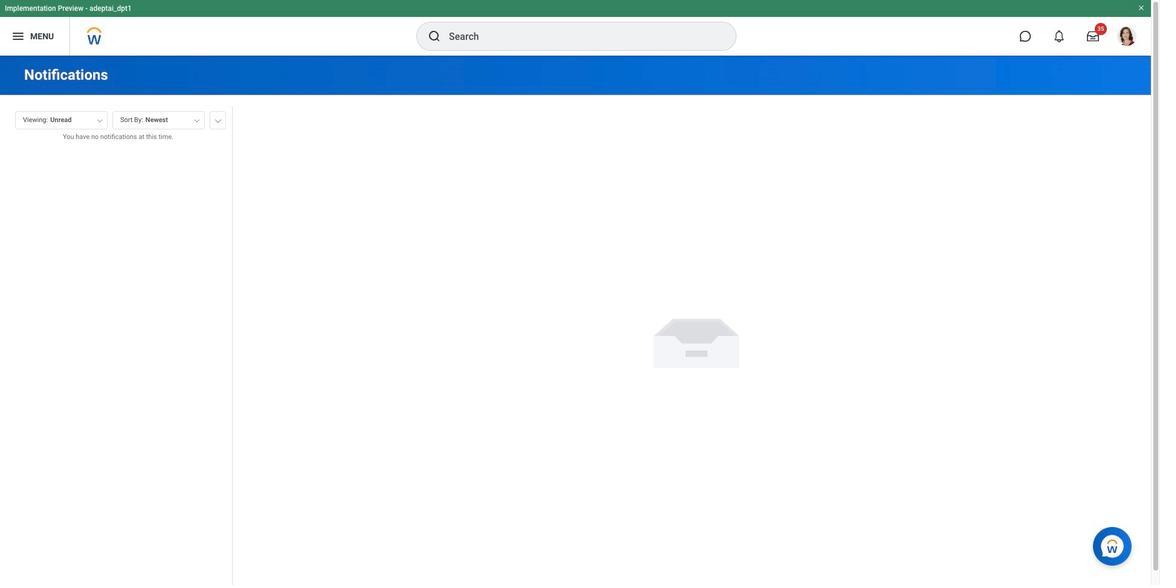 Task type: vqa. For each thing, say whether or not it's contained in the screenshot.
justify image
yes



Task type: describe. For each thing, give the bounding box(es) containing it.
inbox items list box
[[0, 151, 232, 585]]

Search Workday  search field
[[449, 23, 711, 50]]

more image
[[215, 117, 222, 123]]

profile logan mcneil image
[[1118, 27, 1137, 48]]

reading pane region
[[242, 95, 1151, 585]]



Task type: locate. For each thing, give the bounding box(es) containing it.
search image
[[427, 29, 442, 44]]

banner
[[0, 0, 1151, 56]]

inbox large image
[[1087, 30, 1099, 42]]

tab panel
[[0, 106, 232, 585]]

close environment banner image
[[1138, 4, 1145, 11]]

justify image
[[11, 29, 25, 44]]

main content
[[0, 56, 1151, 585]]

notifications large image
[[1053, 30, 1066, 42]]



